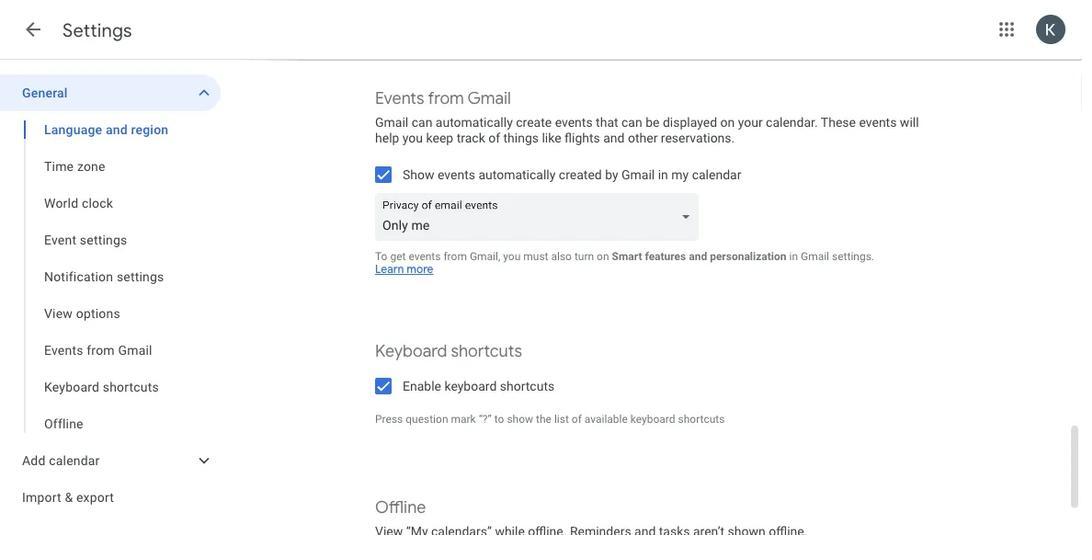 Task type: vqa. For each thing, say whether or not it's contained in the screenshot.
turn
yes



Task type: describe. For each thing, give the bounding box(es) containing it.
to
[[495, 413, 504, 426]]

your
[[738, 115, 763, 131]]

enable keyboard shortcuts
[[403, 379, 555, 394]]

that
[[596, 115, 619, 131]]

events left will
[[859, 115, 897, 131]]

1 vertical spatial offline
[[375, 498, 426, 518]]

time
[[44, 159, 74, 174]]

from for events from gmail gmail can automatically create events that can be displayed on your calendar. these events will help you keep track of things like flights and other reservations.
[[428, 88, 464, 109]]

export
[[76, 490, 114, 505]]

these
[[821, 115, 856, 131]]

notification
[[44, 269, 113, 284]]

created
[[559, 167, 602, 183]]

world clock
[[44, 195, 113, 211]]

by
[[605, 167, 619, 183]]

gmail up track
[[468, 88, 511, 109]]

mark
[[451, 413, 476, 426]]

question
[[406, 413, 448, 426]]

notification settings
[[44, 269, 164, 284]]

help
[[375, 131, 400, 146]]

event settings
[[44, 232, 127, 247]]

1 horizontal spatial calendar
[[692, 167, 742, 183]]

general tree item
[[0, 74, 221, 111]]

world
[[44, 195, 78, 211]]

list
[[554, 413, 569, 426]]

be
[[646, 115, 660, 131]]

1 horizontal spatial keyboard
[[631, 413, 676, 426]]

flights
[[565, 131, 600, 146]]

import
[[22, 490, 61, 505]]

add calendar
[[22, 453, 100, 468]]

will
[[900, 115, 919, 131]]

0 horizontal spatial keyboard
[[445, 379, 497, 394]]

you inside "events from gmail gmail can automatically create events that can be displayed on your calendar. these events will help you keep track of things like flights and other reservations."
[[403, 131, 423, 146]]

get
[[390, 250, 406, 263]]

create
[[516, 115, 552, 131]]

show events automatically created by gmail in my calendar
[[403, 167, 742, 183]]

you inside to get events from gmail, you must also turn on smart features and personalization in gmail settings. learn more
[[503, 250, 521, 263]]

gmail inside group
[[118, 343, 152, 358]]

from for events from gmail
[[87, 343, 115, 358]]

view
[[44, 306, 73, 321]]

on inside to get events from gmail, you must also turn on smart features and personalization in gmail settings. learn more
[[597, 250, 609, 263]]

events for events from gmail
[[44, 343, 83, 358]]

gmail inside to get events from gmail, you must also turn on smart features and personalization in gmail settings. learn more
[[801, 250, 830, 263]]

smart
[[612, 250, 642, 263]]

events inside to get events from gmail, you must also turn on smart features and personalization in gmail settings. learn more
[[409, 250, 441, 263]]

calendar.
[[766, 115, 818, 131]]

settings.
[[832, 250, 875, 263]]

like
[[542, 131, 562, 146]]

1 horizontal spatial keyboard shortcuts
[[375, 341, 522, 362]]

events from gmail gmail can automatically create events that can be displayed on your calendar. these events will help you keep track of things like flights and other reservations.
[[375, 88, 919, 146]]

things
[[504, 131, 539, 146]]

settings heading
[[63, 19, 132, 42]]

learn more link
[[375, 263, 434, 277]]

zone
[[77, 159, 105, 174]]

settings
[[63, 19, 132, 42]]

0 vertical spatial in
[[658, 167, 669, 183]]

settings for event settings
[[80, 232, 127, 247]]

from inside to get events from gmail, you must also turn on smart features and personalization in gmail settings. learn more
[[444, 250, 467, 263]]

press question mark "?" to show the list of available keyboard shortcuts
[[375, 413, 725, 426]]

to get events from gmail, you must also turn on smart features and personalization in gmail settings. learn more
[[375, 250, 875, 277]]

on inside "events from gmail gmail can automatically create events that can be displayed on your calendar. these events will help you keep track of things like flights and other reservations."
[[721, 115, 735, 131]]

automatically inside "events from gmail gmail can automatically create events that can be displayed on your calendar. these events will help you keep track of things like flights and other reservations."
[[436, 115, 513, 131]]

2 can from the left
[[622, 115, 643, 131]]

calendar inside tree
[[49, 453, 100, 468]]

settings for notification settings
[[117, 269, 164, 284]]

shortcuts inside group
[[103, 379, 159, 395]]



Task type: locate. For each thing, give the bounding box(es) containing it.
keyboard shortcuts down events from gmail
[[44, 379, 159, 395]]

1 vertical spatial keyboard
[[44, 379, 99, 395]]

2 horizontal spatial and
[[689, 250, 707, 263]]

other
[[628, 131, 658, 146]]

events
[[555, 115, 593, 131], [859, 115, 897, 131], [438, 167, 475, 183], [409, 250, 441, 263]]

1 vertical spatial in
[[790, 250, 798, 263]]

gmail left keep
[[375, 115, 409, 131]]

time zone
[[44, 159, 105, 174]]

view options
[[44, 306, 120, 321]]

available
[[585, 413, 628, 426]]

1 horizontal spatial on
[[721, 115, 735, 131]]

1 can from the left
[[412, 115, 433, 131]]

1 horizontal spatial you
[[503, 250, 521, 263]]

show
[[403, 167, 435, 183]]

0 vertical spatial keyboard
[[445, 379, 497, 394]]

0 horizontal spatial keyboard
[[44, 379, 99, 395]]

&
[[65, 490, 73, 505]]

settings up notification settings
[[80, 232, 127, 247]]

language
[[44, 122, 102, 137]]

and left region
[[106, 122, 128, 137]]

turn
[[575, 250, 594, 263]]

0 horizontal spatial keyboard shortcuts
[[44, 379, 159, 395]]

1 vertical spatial keyboard shortcuts
[[44, 379, 159, 395]]

0 horizontal spatial and
[[106, 122, 128, 137]]

in right personalization
[[790, 250, 798, 263]]

keyboard
[[375, 341, 447, 362], [44, 379, 99, 395]]

automatically down 'things'
[[479, 167, 556, 183]]

and right the features
[[689, 250, 707, 263]]

calendar
[[692, 167, 742, 183], [49, 453, 100, 468]]

enable
[[403, 379, 441, 394]]

automatically left "create"
[[436, 115, 513, 131]]

0 vertical spatial keyboard
[[375, 341, 447, 362]]

events right get
[[409, 250, 441, 263]]

0 vertical spatial of
[[489, 131, 500, 146]]

and
[[106, 122, 128, 137], [604, 131, 625, 146], [689, 250, 707, 263]]

also
[[551, 250, 572, 263]]

features
[[645, 250, 686, 263]]

can right help
[[412, 115, 433, 131]]

events for events from gmail gmail can automatically create events that can be displayed on your calendar. these events will help you keep track of things like flights and other reservations.
[[375, 88, 425, 109]]

0 vertical spatial calendar
[[692, 167, 742, 183]]

keyboard shortcuts inside group
[[44, 379, 159, 395]]

from up keep
[[428, 88, 464, 109]]

and inside group
[[106, 122, 128, 137]]

gmail left settings.
[[801, 250, 830, 263]]

1 horizontal spatial and
[[604, 131, 625, 146]]

calendar right my
[[692, 167, 742, 183]]

keyboard down events from gmail
[[44, 379, 99, 395]]

events from gmail
[[44, 343, 152, 358]]

1 vertical spatial events
[[44, 343, 83, 358]]

on
[[721, 115, 735, 131], [597, 250, 609, 263]]

must
[[524, 250, 549, 263]]

0 vertical spatial events
[[375, 88, 425, 109]]

region
[[131, 122, 169, 137]]

keep
[[426, 131, 454, 146]]

events inside "events from gmail gmail can automatically create events that can be displayed on your calendar. these events will help you keep track of things like flights and other reservations."
[[375, 88, 425, 109]]

calendar up &
[[49, 453, 100, 468]]

add
[[22, 453, 46, 468]]

and inside "events from gmail gmail can automatically create events that can be displayed on your calendar. these events will help you keep track of things like flights and other reservations."
[[604, 131, 625, 146]]

and left other
[[604, 131, 625, 146]]

event
[[44, 232, 77, 247]]

go back image
[[22, 18, 44, 40]]

1 vertical spatial you
[[503, 250, 521, 263]]

of right track
[[489, 131, 500, 146]]

in
[[658, 167, 669, 183], [790, 250, 798, 263]]

on right turn on the top right of page
[[597, 250, 609, 263]]

keyboard up mark
[[445, 379, 497, 394]]

events
[[375, 88, 425, 109], [44, 343, 83, 358]]

offline down press
[[375, 498, 426, 518]]

you left must
[[503, 250, 521, 263]]

events right show
[[438, 167, 475, 183]]

0 horizontal spatial you
[[403, 131, 423, 146]]

settings
[[80, 232, 127, 247], [117, 269, 164, 284]]

"?"
[[479, 413, 492, 426]]

events left that on the right top
[[555, 115, 593, 131]]

can
[[412, 115, 433, 131], [622, 115, 643, 131]]

in inside to get events from gmail, you must also turn on smart features and personalization in gmail settings. learn more
[[790, 250, 798, 263]]

you
[[403, 131, 423, 146], [503, 250, 521, 263]]

more
[[407, 263, 434, 277]]

the
[[536, 413, 552, 426]]

0 vertical spatial settings
[[80, 232, 127, 247]]

0 vertical spatial offline
[[44, 416, 83, 431]]

can left be
[[622, 115, 643, 131]]

0 horizontal spatial offline
[[44, 416, 83, 431]]

show
[[507, 413, 534, 426]]

0 vertical spatial from
[[428, 88, 464, 109]]

import & export
[[22, 490, 114, 505]]

0 horizontal spatial events
[[44, 343, 83, 358]]

keyboard
[[445, 379, 497, 394], [631, 413, 676, 426]]

of inside "events from gmail gmail can automatically create events that can be displayed on your calendar. these events will help you keep track of things like flights and other reservations."
[[489, 131, 500, 146]]

keyboard up enable
[[375, 341, 447, 362]]

general
[[22, 85, 68, 100]]

0 vertical spatial keyboard shortcuts
[[375, 341, 522, 362]]

1 vertical spatial automatically
[[479, 167, 556, 183]]

gmail right by
[[622, 167, 655, 183]]

settings up options
[[117, 269, 164, 284]]

and inside to get events from gmail, you must also turn on smart features and personalization in gmail settings. learn more
[[689, 250, 707, 263]]

events down view on the bottom
[[44, 343, 83, 358]]

to
[[375, 250, 388, 263]]

1 horizontal spatial of
[[572, 413, 582, 426]]

1 vertical spatial calendar
[[49, 453, 100, 468]]

in left my
[[658, 167, 669, 183]]

1 horizontal spatial events
[[375, 88, 425, 109]]

personalization
[[710, 250, 787, 263]]

clock
[[82, 195, 113, 211]]

on left your
[[721, 115, 735, 131]]

reservations.
[[661, 131, 735, 146]]

0 horizontal spatial on
[[597, 250, 609, 263]]

1 horizontal spatial offline
[[375, 498, 426, 518]]

you right help
[[403, 131, 423, 146]]

1 horizontal spatial keyboard
[[375, 341, 447, 362]]

events up help
[[375, 88, 425, 109]]

automatically
[[436, 115, 513, 131], [479, 167, 556, 183]]

2 vertical spatial from
[[87, 343, 115, 358]]

from
[[428, 88, 464, 109], [444, 250, 467, 263], [87, 343, 115, 358]]

group
[[0, 111, 221, 442]]

displayed
[[663, 115, 717, 131]]

1 vertical spatial of
[[572, 413, 582, 426]]

from down options
[[87, 343, 115, 358]]

1 vertical spatial keyboard
[[631, 413, 676, 426]]

keyboard shortcuts
[[375, 341, 522, 362], [44, 379, 159, 395]]

keyboard right available
[[631, 413, 676, 426]]

gmail
[[468, 88, 511, 109], [375, 115, 409, 131], [622, 167, 655, 183], [801, 250, 830, 263], [118, 343, 152, 358]]

offline up add calendar
[[44, 416, 83, 431]]

shortcuts
[[451, 341, 522, 362], [500, 379, 555, 394], [103, 379, 159, 395], [678, 413, 725, 426]]

options
[[76, 306, 120, 321]]

gmail down options
[[118, 343, 152, 358]]

group containing language and region
[[0, 111, 221, 442]]

of right list
[[572, 413, 582, 426]]

keyboard shortcuts up enable
[[375, 341, 522, 362]]

0 vertical spatial you
[[403, 131, 423, 146]]

offline
[[44, 416, 83, 431], [375, 498, 426, 518]]

1 vertical spatial settings
[[117, 269, 164, 284]]

0 horizontal spatial of
[[489, 131, 500, 146]]

from left gmail,
[[444, 250, 467, 263]]

track
[[457, 131, 485, 146]]

of
[[489, 131, 500, 146], [572, 413, 582, 426]]

language and region
[[44, 122, 169, 137]]

learn
[[375, 263, 404, 277]]

my
[[672, 167, 689, 183]]

tree
[[0, 74, 221, 516]]

gmail,
[[470, 250, 501, 263]]

0 vertical spatial automatically
[[436, 115, 513, 131]]

tree containing general
[[0, 74, 221, 516]]

0 vertical spatial on
[[721, 115, 735, 131]]

press
[[375, 413, 403, 426]]

1 vertical spatial from
[[444, 250, 467, 263]]

0 horizontal spatial can
[[412, 115, 433, 131]]

keyboard inside group
[[44, 379, 99, 395]]

1 vertical spatial on
[[597, 250, 609, 263]]

1 horizontal spatial can
[[622, 115, 643, 131]]

1 horizontal spatial in
[[790, 250, 798, 263]]

0 horizontal spatial in
[[658, 167, 669, 183]]

None field
[[375, 194, 706, 241]]

from inside "events from gmail gmail can automatically create events that can be displayed on your calendar. these events will help you keep track of things like flights and other reservations."
[[428, 88, 464, 109]]

0 horizontal spatial calendar
[[49, 453, 100, 468]]



